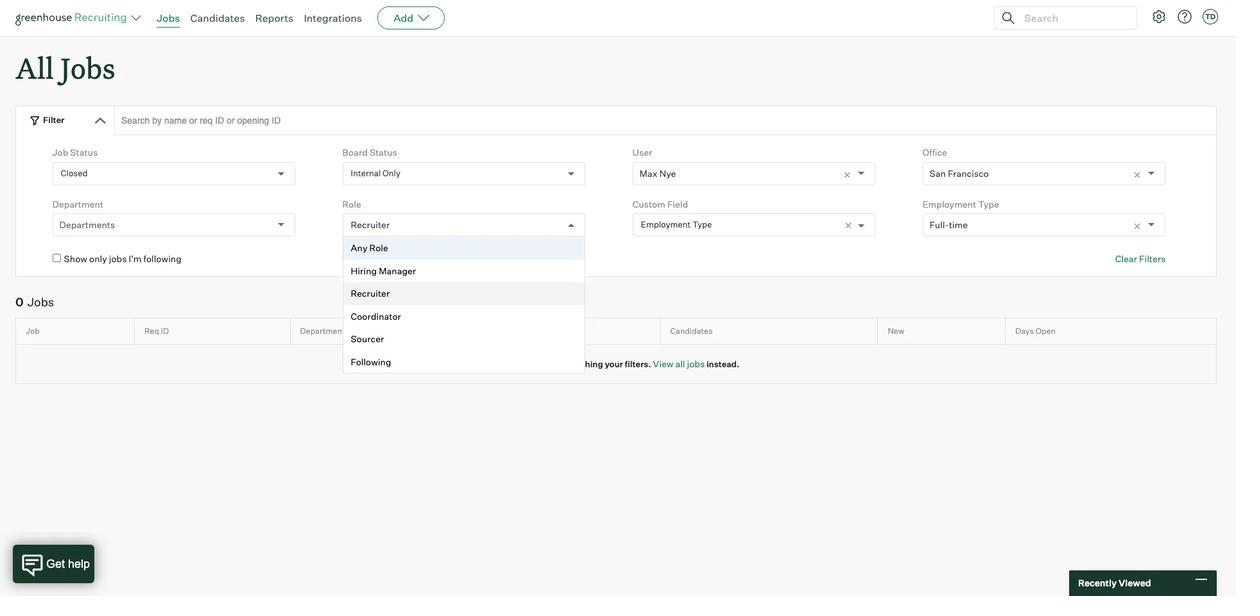 Task type: locate. For each thing, give the bounding box(es) containing it.
jobs
[[157, 12, 180, 24], [60, 49, 115, 87], [27, 295, 54, 309]]

1 show from the left
[[64, 254, 87, 265]]

following
[[351, 357, 391, 368]]

1 horizontal spatial employment
[[923, 199, 976, 210]]

1 horizontal spatial job
[[52, 147, 68, 158]]

1 clear value image from the top
[[1133, 171, 1142, 180]]

2 clear value image from the top
[[1133, 222, 1142, 231]]

view all jobs link
[[653, 359, 705, 369]]

0 horizontal spatial only
[[89, 254, 107, 265]]

1 vertical spatial employment
[[641, 220, 691, 230]]

employment type up time
[[923, 199, 999, 210]]

td button
[[1203, 9, 1218, 24]]

add
[[394, 12, 413, 24]]

0 vertical spatial employment
[[923, 199, 976, 210]]

recruiter up coordinator
[[351, 288, 390, 299]]

there
[[493, 359, 517, 369]]

req
[[144, 327, 159, 336]]

clear filters link
[[1115, 253, 1166, 266]]

0 vertical spatial department
[[52, 199, 103, 210]]

1 horizontal spatial jobs
[[60, 49, 115, 87]]

recruiter
[[351, 220, 390, 231], [351, 288, 390, 299]]

job
[[52, 147, 68, 158], [26, 327, 40, 336]]

days open
[[1015, 327, 1056, 336]]

2 status from the left
[[370, 147, 397, 158]]

0 horizontal spatial employment type
[[641, 220, 712, 230]]

2 show from the left
[[354, 254, 377, 265]]

1 horizontal spatial only
[[379, 254, 397, 265]]

td button
[[1200, 6, 1221, 27]]

0 horizontal spatial type
[[693, 220, 712, 230]]

show for show only jobs i'm following
[[64, 254, 87, 265]]

1 horizontal spatial show
[[354, 254, 377, 265]]

add button
[[377, 6, 445, 30]]

status for job status
[[70, 147, 98, 158]]

integrations link
[[304, 12, 362, 24]]

Show only jobs I'm following checkbox
[[52, 254, 61, 263]]

jobs right no
[[546, 359, 563, 369]]

role down internal
[[342, 199, 361, 210]]

recruiter up any role at the top of page
[[351, 220, 390, 231]]

department
[[52, 199, 103, 210], [300, 327, 345, 336]]

i'm
[[129, 254, 142, 265]]

employment
[[923, 199, 976, 210], [641, 220, 691, 230]]

clear value element for san francisco
[[1133, 163, 1148, 185]]

status up closed
[[70, 147, 98, 158]]

clear filters
[[1115, 254, 1166, 265]]

1 vertical spatial clear value image
[[1133, 222, 1142, 231]]

1 vertical spatial job
[[26, 327, 40, 336]]

clear value image
[[1133, 171, 1142, 180], [1133, 222, 1142, 231]]

integrations
[[304, 12, 362, 24]]

0 vertical spatial type
[[978, 199, 999, 210]]

1 horizontal spatial status
[[370, 147, 397, 158]]

matching
[[565, 359, 603, 369]]

employment down the custom field
[[641, 220, 691, 230]]

0 vertical spatial employment type
[[923, 199, 999, 210]]

greenhouse recruiting image
[[15, 10, 131, 26]]

filter
[[43, 115, 65, 125]]

role right the any
[[369, 243, 388, 254]]

0 horizontal spatial show
[[64, 254, 87, 265]]

there are no jobs matching your filters. view all jobs instead.
[[493, 359, 739, 369]]

clear value image for full-time
[[1133, 222, 1142, 231]]

jobs inside "there are no jobs matching your filters. view all jobs instead."
[[546, 359, 563, 369]]

td
[[1205, 12, 1216, 21]]

job up closed
[[52, 147, 68, 158]]

1 horizontal spatial type
[[978, 199, 999, 210]]

0 horizontal spatial department
[[52, 199, 103, 210]]

show for show only template jobs
[[354, 254, 377, 265]]

clear value image for san francisco
[[1133, 171, 1142, 180]]

1 vertical spatial jobs
[[60, 49, 115, 87]]

board
[[342, 147, 368, 158]]

hiring
[[351, 266, 377, 276]]

1 horizontal spatial role
[[369, 243, 388, 254]]

0 horizontal spatial status
[[70, 147, 98, 158]]

show only template jobs
[[354, 254, 456, 265]]

2 only from the left
[[379, 254, 397, 265]]

internal
[[351, 168, 381, 178]]

jobs for 0 jobs
[[27, 295, 54, 309]]

clear value element for full-time
[[1133, 214, 1148, 236]]

department up departments
[[52, 199, 103, 210]]

0 horizontal spatial jobs
[[27, 295, 54, 309]]

employment type
[[923, 199, 999, 210], [641, 220, 712, 230]]

hiring manager
[[351, 266, 416, 276]]

role
[[342, 199, 361, 210], [369, 243, 388, 254]]

full-
[[930, 220, 949, 231]]

1 status from the left
[[70, 147, 98, 158]]

0 vertical spatial job
[[52, 147, 68, 158]]

no
[[534, 359, 544, 369]]

status up internal only
[[370, 147, 397, 158]]

sourcer
[[351, 334, 384, 345]]

show right show only jobs i'm following checkbox
[[64, 254, 87, 265]]

employment up full-time option
[[923, 199, 976, 210]]

0 horizontal spatial job
[[26, 327, 40, 336]]

status for board status
[[370, 147, 397, 158]]

jobs down the greenhouse recruiting image
[[60, 49, 115, 87]]

0 horizontal spatial role
[[342, 199, 361, 210]]

Search by name or req ID or opening ID text field
[[114, 106, 1217, 136]]

candidates up all
[[670, 327, 713, 336]]

only
[[89, 254, 107, 265], [379, 254, 397, 265]]

Show only template jobs checkbox
[[342, 254, 351, 263]]

viewed
[[1119, 578, 1151, 589]]

candidates
[[190, 12, 245, 24], [670, 327, 713, 336]]

following
[[143, 254, 182, 265]]

1 horizontal spatial employment type
[[923, 199, 999, 210]]

candidates right jobs 'link'
[[190, 12, 245, 24]]

1 recruiter from the top
[[351, 220, 390, 231]]

max
[[640, 168, 658, 179]]

only up hiring manager
[[379, 254, 397, 265]]

0 vertical spatial role
[[342, 199, 361, 210]]

show only jobs i'm following
[[64, 254, 182, 265]]

configure image
[[1151, 9, 1167, 24]]

only
[[383, 168, 401, 178]]

jobs left candidates link
[[157, 12, 180, 24]]

custom field
[[633, 199, 688, 210]]

office
[[923, 147, 947, 158]]

department left sourcer
[[300, 327, 345, 336]]

2 vertical spatial jobs
[[27, 295, 54, 309]]

0 horizontal spatial candidates
[[190, 12, 245, 24]]

internal only
[[351, 168, 401, 178]]

1 horizontal spatial candidates
[[670, 327, 713, 336]]

only for template
[[379, 254, 397, 265]]

recently
[[1078, 578, 1117, 589]]

show
[[64, 254, 87, 265], [354, 254, 377, 265]]

jobs
[[109, 254, 127, 265], [439, 254, 456, 265], [687, 359, 705, 369], [546, 359, 563, 369]]

status
[[70, 147, 98, 158], [370, 147, 397, 158]]

employment type down field
[[641, 220, 712, 230]]

1 only from the left
[[89, 254, 107, 265]]

days
[[1015, 327, 1034, 336]]

clear
[[1115, 254, 1137, 265]]

jobs right "0"
[[27, 295, 54, 309]]

recently viewed
[[1078, 578, 1151, 589]]

closed
[[61, 168, 88, 178]]

your
[[605, 359, 623, 369]]

jobs right all
[[687, 359, 705, 369]]

1 vertical spatial department
[[300, 327, 345, 336]]

job down the 0 jobs
[[26, 327, 40, 336]]

0 vertical spatial clear value image
[[1133, 171, 1142, 180]]

all
[[675, 359, 685, 369]]

max nye option
[[640, 168, 676, 179]]

1 vertical spatial type
[[693, 220, 712, 230]]

job for job
[[26, 327, 40, 336]]

0 vertical spatial recruiter
[[351, 220, 390, 231]]

1 vertical spatial recruiter
[[351, 288, 390, 299]]

job status
[[52, 147, 98, 158]]

only down departments
[[89, 254, 107, 265]]

show up "hiring"
[[354, 254, 377, 265]]

type
[[978, 199, 999, 210], [693, 220, 712, 230]]

clear value element
[[843, 163, 858, 185], [1133, 163, 1148, 185], [1133, 214, 1148, 236]]

2 horizontal spatial jobs
[[157, 12, 180, 24]]



Task type: vqa. For each thing, say whether or not it's contained in the screenshot.
the 'Designer' link
no



Task type: describe. For each thing, give the bounding box(es) containing it.
any role
[[351, 243, 388, 254]]

are
[[519, 359, 532, 369]]

user
[[633, 147, 652, 158]]

any
[[351, 243, 367, 254]]

san
[[930, 168, 946, 179]]

0
[[15, 295, 24, 309]]

reports link
[[255, 12, 294, 24]]

time
[[949, 220, 968, 231]]

1 vertical spatial candidates
[[670, 327, 713, 336]]

instead.
[[707, 359, 739, 369]]

board status
[[342, 147, 397, 158]]

full-time
[[930, 220, 968, 231]]

san francisco
[[930, 168, 989, 179]]

max nye
[[640, 168, 676, 179]]

manager
[[379, 266, 416, 276]]

open
[[1036, 327, 1056, 336]]

jobs right template
[[439, 254, 456, 265]]

id
[[161, 327, 169, 336]]

filters
[[1139, 254, 1166, 265]]

req id
[[144, 327, 169, 336]]

field
[[667, 199, 688, 210]]

coordinator
[[351, 311, 401, 322]]

jobs left i'm
[[109, 254, 127, 265]]

0 vertical spatial jobs
[[157, 12, 180, 24]]

clear value element for max nye
[[843, 163, 858, 185]]

nye
[[660, 168, 676, 179]]

job for job status
[[52, 147, 68, 158]]

0 jobs
[[15, 295, 54, 309]]

custom
[[633, 199, 665, 210]]

clear value image
[[843, 171, 852, 180]]

1 vertical spatial employment type
[[641, 220, 712, 230]]

departments
[[59, 220, 115, 231]]

all
[[15, 49, 54, 87]]

0 vertical spatial candidates
[[190, 12, 245, 24]]

1 vertical spatial role
[[369, 243, 388, 254]]

Search text field
[[1021, 9, 1125, 27]]

jobs for all jobs
[[60, 49, 115, 87]]

view
[[653, 359, 674, 369]]

all jobs
[[15, 49, 115, 87]]

template
[[399, 254, 437, 265]]

full-time option
[[930, 220, 968, 231]]

1 horizontal spatial department
[[300, 327, 345, 336]]

new
[[888, 327, 904, 336]]

filters.
[[625, 359, 651, 369]]

reports
[[255, 12, 294, 24]]

only for jobs
[[89, 254, 107, 265]]

san francisco option
[[930, 168, 989, 179]]

candidates link
[[190, 12, 245, 24]]

francisco
[[948, 168, 989, 179]]

2 recruiter from the top
[[351, 288, 390, 299]]

jobs link
[[157, 12, 180, 24]]

0 horizontal spatial employment
[[641, 220, 691, 230]]



